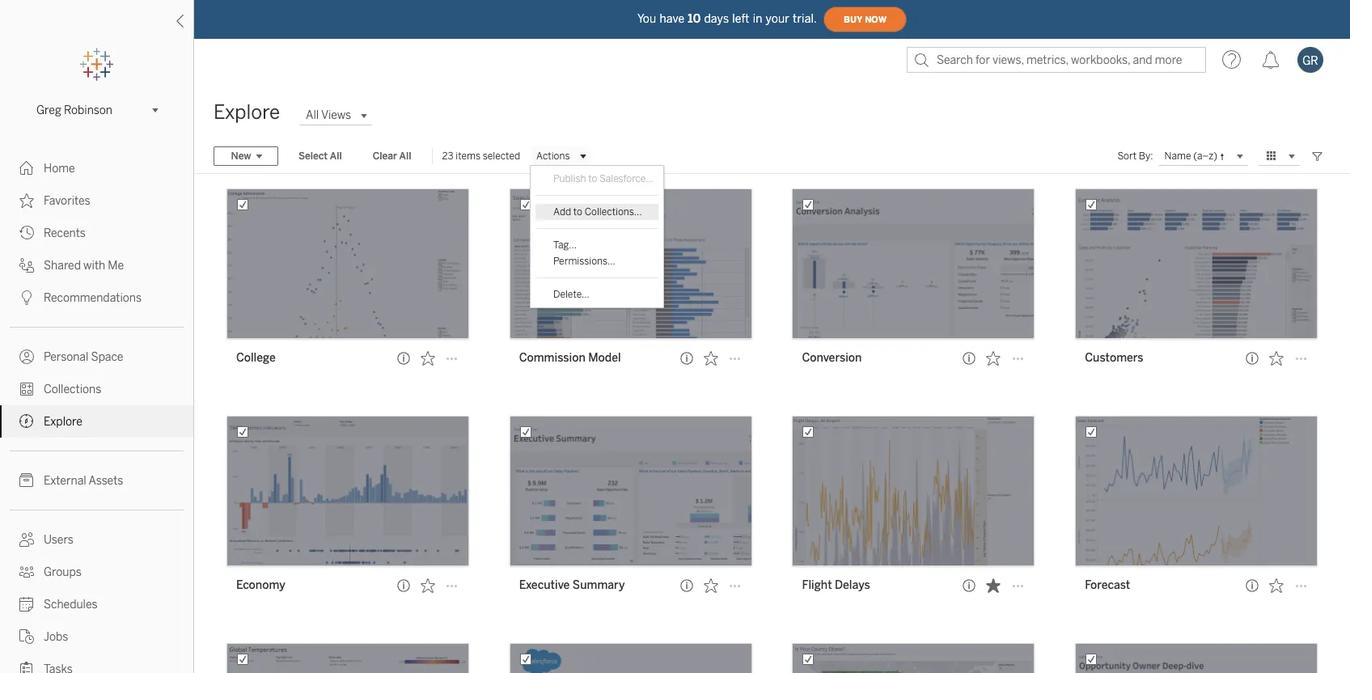 Task type: locate. For each thing, give the bounding box(es) containing it.
by text only_f5he34f image left users
[[19, 532, 34, 547]]

by text only_f5he34f image down jobs link
[[19, 662, 34, 673]]

explore inside main navigation. press the up and down arrow keys to access links. element
[[44, 415, 82, 429]]

actions button
[[530, 146, 591, 166]]

10 by text only_f5he34f image from the top
[[19, 662, 34, 673]]

to for publish
[[588, 173, 597, 184]]

select
[[299, 150, 328, 162]]

publish to salesforce...
[[553, 173, 654, 184]]

greg robinson
[[36, 103, 112, 117]]

customers
[[1085, 351, 1144, 365]]

by text only_f5he34f image for explore
[[19, 414, 34, 429]]

0 horizontal spatial all
[[306, 108, 319, 122]]

by text only_f5he34f image inside recommendations link
[[19, 290, 34, 305]]

by text only_f5he34f image for collections
[[19, 382, 34, 396]]

by text only_f5he34f image
[[19, 290, 34, 305], [19, 382, 34, 396], [19, 414, 34, 429], [19, 473, 34, 488]]

left
[[732, 12, 750, 25]]

in
[[753, 12, 763, 25]]

by text only_f5he34f image left the personal
[[19, 350, 34, 364]]

8 by text only_f5he34f image from the top
[[19, 597, 34, 612]]

by text only_f5he34f image inside 'users' link
[[19, 532, 34, 547]]

all inside button
[[399, 150, 411, 162]]

9 by text only_f5he34f image from the top
[[19, 630, 34, 644]]

home
[[44, 162, 75, 176]]

by text only_f5he34f image inside groups link
[[19, 565, 34, 579]]

1 vertical spatial explore
[[44, 415, 82, 429]]

0 horizontal spatial explore
[[44, 415, 82, 429]]

1 by text only_f5he34f image from the top
[[19, 161, 34, 176]]

assets
[[89, 474, 123, 488]]

by text only_f5he34f image for recommendations
[[19, 290, 34, 305]]

collections
[[44, 383, 101, 396]]

explore up the new popup button
[[214, 100, 280, 124]]

buy
[[844, 14, 863, 25]]

add
[[553, 206, 571, 218]]

recommendations link
[[0, 282, 193, 314]]

by text only_f5he34f image inside external assets link
[[19, 473, 34, 488]]

by text only_f5he34f image inside collections link
[[19, 382, 34, 396]]

commission model
[[519, 351, 621, 365]]

menu
[[531, 166, 663, 307]]

groups
[[44, 566, 82, 579]]

6 by text only_f5he34f image from the top
[[19, 532, 34, 547]]

1 horizontal spatial to
[[588, 173, 597, 184]]

by text only_f5he34f image for external assets
[[19, 473, 34, 488]]

items
[[456, 150, 481, 162]]

schedules link
[[0, 588, 193, 621]]

economy
[[236, 579, 285, 592]]

by text only_f5he34f image inside jobs link
[[19, 630, 34, 644]]

me
[[108, 259, 124, 273]]

users
[[44, 533, 74, 547]]

all views button
[[299, 106, 372, 125]]

select all
[[299, 150, 342, 162]]

to inside checkbox item
[[588, 173, 597, 184]]

2 by text only_f5he34f image from the top
[[19, 193, 34, 208]]

4 by text only_f5he34f image from the top
[[19, 473, 34, 488]]

all inside 'button'
[[330, 150, 342, 162]]

conversion
[[802, 351, 862, 365]]

menu containing publish to salesforce...
[[531, 166, 663, 307]]

personal space link
[[0, 341, 193, 373]]

all
[[306, 108, 319, 122], [330, 150, 342, 162], [399, 150, 411, 162]]

by text only_f5he34f image left the favorites
[[19, 193, 34, 208]]

selected
[[483, 150, 520, 162]]

external assets link
[[0, 464, 193, 497]]

1 vertical spatial to
[[574, 206, 583, 218]]

1 horizontal spatial all
[[330, 150, 342, 162]]

publish to salesforce... checkbox item
[[536, 171, 659, 187]]

by text only_f5he34f image inside favorites link
[[19, 193, 34, 208]]

actions
[[536, 150, 570, 162]]

3 by text only_f5he34f image from the top
[[19, 414, 34, 429]]

to
[[588, 173, 597, 184], [574, 206, 583, 218]]

to inside "checkbox item"
[[574, 206, 583, 218]]

1 by text only_f5he34f image from the top
[[19, 290, 34, 305]]

buy now
[[844, 14, 887, 25]]

delays
[[835, 579, 870, 592]]

jobs link
[[0, 621, 193, 653]]

4 by text only_f5he34f image from the top
[[19, 258, 34, 273]]

to right the add
[[574, 206, 583, 218]]

explore down collections
[[44, 415, 82, 429]]

0 horizontal spatial to
[[574, 206, 583, 218]]

by text only_f5he34f image for favorites
[[19, 193, 34, 208]]

by text only_f5he34f image inside the home link
[[19, 161, 34, 176]]

by text only_f5he34f image for users
[[19, 532, 34, 547]]

grid view image
[[1265, 149, 1279, 163]]

by text only_f5he34f image inside explore link
[[19, 414, 34, 429]]

by text only_f5he34f image left home
[[19, 161, 34, 176]]

to right the publish
[[588, 173, 597, 184]]

2 by text only_f5he34f image from the top
[[19, 382, 34, 396]]

2 horizontal spatial all
[[399, 150, 411, 162]]

college
[[236, 351, 276, 365]]

all right clear
[[399, 150, 411, 162]]

permissions…
[[553, 256, 615, 267]]

views
[[321, 108, 351, 122]]

explore
[[214, 100, 280, 124], [44, 415, 82, 429]]

add to collections...
[[553, 206, 642, 218]]

main navigation. press the up and down arrow keys to access links. element
[[0, 152, 193, 673]]

by text only_f5he34f image for home
[[19, 161, 34, 176]]

recommendations
[[44, 291, 142, 305]]

users link
[[0, 524, 193, 556]]

by text only_f5he34f image left the recents in the top of the page
[[19, 226, 34, 240]]

groups link
[[0, 556, 193, 588]]

name (a–z) button
[[1158, 146, 1249, 166]]

1 horizontal spatial explore
[[214, 100, 280, 124]]

all for select all
[[330, 150, 342, 162]]

by text only_f5he34f image inside 'recents' link
[[19, 226, 34, 240]]

by text only_f5he34f image
[[19, 161, 34, 176], [19, 193, 34, 208], [19, 226, 34, 240], [19, 258, 34, 273], [19, 350, 34, 364], [19, 532, 34, 547], [19, 565, 34, 579], [19, 597, 34, 612], [19, 630, 34, 644], [19, 662, 34, 673]]

favorites link
[[0, 184, 193, 217]]

by text only_f5he34f image inside 'schedules' link
[[19, 597, 34, 612]]

your
[[766, 12, 790, 25]]

7 by text only_f5he34f image from the top
[[19, 565, 34, 579]]

to for add
[[574, 206, 583, 218]]

by text only_f5he34f image left shared
[[19, 258, 34, 273]]

summary
[[573, 579, 625, 592]]

5 by text only_f5he34f image from the top
[[19, 350, 34, 364]]

3 by text only_f5he34f image from the top
[[19, 226, 34, 240]]

0 vertical spatial to
[[588, 173, 597, 184]]

by text only_f5he34f image inside shared with me link
[[19, 258, 34, 273]]

clear
[[373, 150, 397, 162]]

days
[[704, 12, 729, 25]]

all left views
[[306, 108, 319, 122]]

by text only_f5he34f image inside personal space link
[[19, 350, 34, 364]]

by text only_f5he34f image left jobs
[[19, 630, 34, 644]]

by text only_f5he34f image left groups
[[19, 565, 34, 579]]

23
[[442, 150, 454, 162]]

all views
[[306, 108, 351, 122]]

home link
[[0, 152, 193, 184]]

by text only_f5he34f image left schedules
[[19, 597, 34, 612]]

forecast
[[1085, 579, 1131, 592]]

all right select
[[330, 150, 342, 162]]



Task type: describe. For each thing, give the bounding box(es) containing it.
buy now button
[[824, 6, 907, 32]]

select all button
[[288, 146, 353, 166]]

external
[[44, 474, 86, 488]]

sort by:
[[1118, 150, 1153, 162]]

external assets
[[44, 474, 123, 488]]

favorites
[[44, 194, 90, 208]]

shared
[[44, 259, 81, 273]]

personal space
[[44, 350, 123, 364]]

personal
[[44, 350, 89, 364]]

shared with me
[[44, 259, 124, 273]]

0 vertical spatial explore
[[214, 100, 280, 124]]

by text only_f5he34f image for groups
[[19, 565, 34, 579]]

space
[[91, 350, 123, 364]]

salesforce...
[[600, 173, 654, 184]]

collections...
[[585, 206, 642, 218]]

delete…
[[553, 289, 590, 300]]

executive
[[519, 579, 570, 592]]

flight
[[802, 579, 832, 592]]

23 items selected
[[442, 150, 520, 162]]

add to collections... checkbox item
[[536, 204, 659, 220]]

model
[[588, 351, 621, 365]]

by text only_f5he34f image for schedules
[[19, 597, 34, 612]]

by text only_f5he34f image for jobs
[[19, 630, 34, 644]]

new
[[231, 150, 251, 162]]

all inside dropdown button
[[306, 108, 319, 122]]

clear all
[[373, 150, 411, 162]]

by:
[[1139, 150, 1153, 162]]

greg
[[36, 103, 61, 117]]

recents
[[44, 227, 86, 240]]

(a–z)
[[1194, 150, 1218, 161]]

have
[[660, 12, 685, 25]]

commission
[[519, 351, 586, 365]]

robinson
[[64, 103, 112, 117]]

schedules
[[44, 598, 98, 612]]

tag…
[[553, 240, 577, 251]]

by text only_f5he34f image for recents
[[19, 226, 34, 240]]

now
[[865, 14, 887, 25]]

shared with me link
[[0, 249, 193, 282]]

Search for views, metrics, workbooks, and more text field
[[907, 47, 1206, 73]]

executive summary
[[519, 579, 625, 592]]

with
[[83, 259, 105, 273]]

flight delays
[[802, 579, 870, 592]]

name
[[1165, 150, 1191, 161]]

navigation panel element
[[0, 49, 193, 673]]

you have 10 days left in your trial.
[[638, 12, 817, 25]]

10
[[688, 12, 701, 25]]

by text only_f5he34f image for personal space
[[19, 350, 34, 364]]

trial.
[[793, 12, 817, 25]]

greg robinson button
[[30, 100, 163, 120]]

recents link
[[0, 217, 193, 249]]

jobs
[[44, 630, 68, 644]]

publish
[[553, 173, 586, 184]]

sort
[[1118, 150, 1137, 162]]

new button
[[214, 146, 278, 166]]

collections link
[[0, 373, 193, 405]]

by text only_f5he34f image for shared with me
[[19, 258, 34, 273]]

you
[[638, 12, 657, 25]]

explore link
[[0, 405, 193, 438]]

all for clear all
[[399, 150, 411, 162]]

name (a–z)
[[1165, 150, 1218, 161]]

clear all button
[[362, 146, 422, 166]]



Task type: vqa. For each thing, say whether or not it's contained in the screenshot.
Format
no



